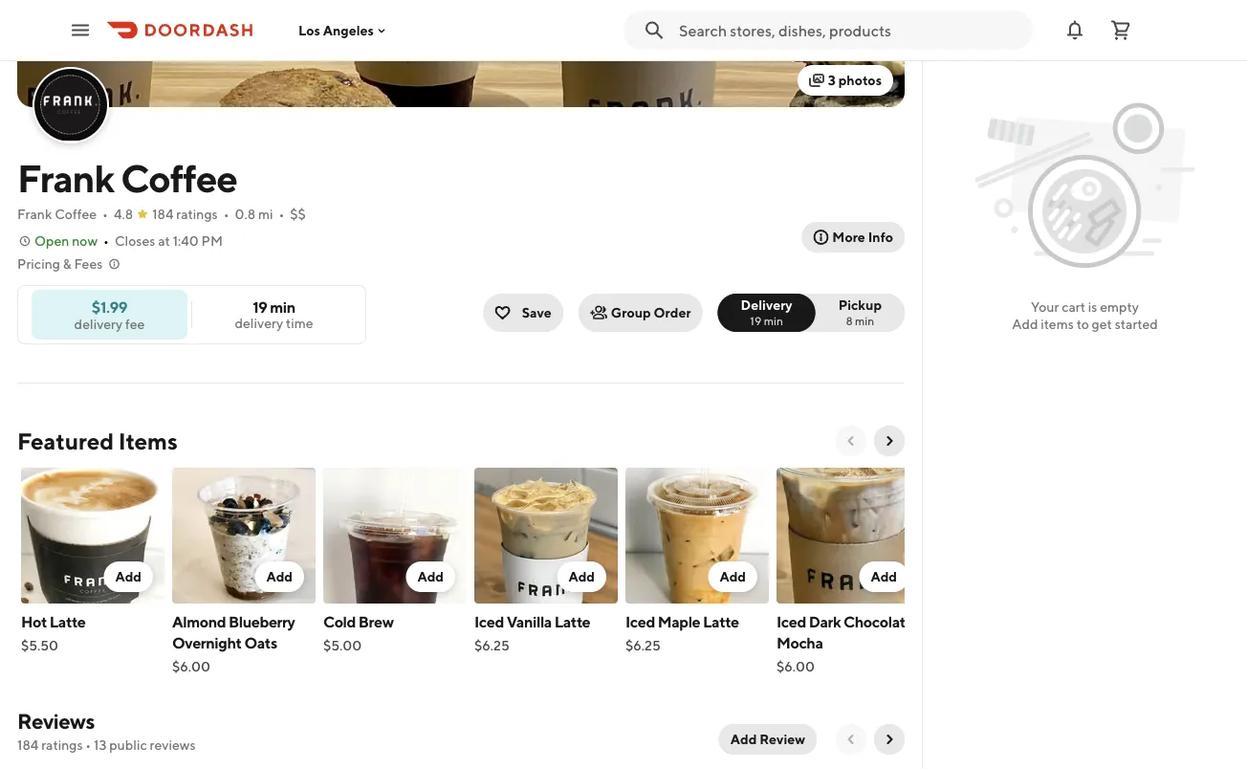 Task type: vqa. For each thing, say whether or not it's contained in the screenshot.
'Reviews' link
yes



Task type: locate. For each thing, give the bounding box(es) containing it.
1 latte from the left
[[50, 613, 85, 631]]

0 horizontal spatial 19
[[253, 298, 267, 316]]

iced
[[474, 613, 504, 631], [626, 613, 655, 631], [777, 613, 806, 631]]

frank coffee •
[[17, 206, 108, 222]]

• right mi
[[279, 206, 284, 222]]

• closes at 1:40 pm
[[103, 233, 223, 249]]

• for mi
[[279, 206, 284, 222]]

0 horizontal spatial $6.25
[[474, 638, 510, 653]]

19 inside the delivery 19 min
[[750, 314, 762, 327]]

iced for iced dark chocolate mocha
[[777, 613, 806, 631]]

min down delivery
[[764, 314, 783, 327]]

Store search: begin typing to search for stores available on DoorDash text field
[[679, 20, 1022, 41]]

add button for iced vanilla latte
[[557, 562, 607, 592]]

0 vertical spatial frank
[[17, 155, 114, 200]]

frank for frank coffee
[[17, 155, 114, 200]]

3 iced from the left
[[777, 613, 806, 631]]

0 horizontal spatial delivery
[[74, 316, 123, 331]]

$6.00 down mocha
[[777, 659, 815, 674]]

frank for frank coffee •
[[17, 206, 52, 222]]

1 iced from the left
[[474, 613, 504, 631]]

more info button
[[802, 222, 905, 253]]

19 down delivery
[[750, 314, 762, 327]]

0 horizontal spatial 184
[[17, 737, 39, 753]]

2 $6.25 from the left
[[626, 638, 661, 653]]

$6.00 inside iced dark chocolate mocha $6.00
[[777, 659, 815, 674]]

latte right hot
[[50, 613, 85, 631]]

overnight
[[172, 634, 242, 652]]

iced inside iced dark chocolate mocha $6.00
[[777, 613, 806, 631]]

$6.00 inside "almond blueberry overnight oats $6.00"
[[172, 659, 210, 674]]

iced maple latte image
[[626, 468, 769, 604]]

1 add button from the left
[[104, 562, 153, 592]]

184 up • closes at 1:40 pm
[[152, 206, 174, 222]]

1 horizontal spatial ratings
[[176, 206, 218, 222]]

hot
[[21, 613, 47, 631]]

1 vertical spatial ratings
[[41, 737, 83, 753]]

los angeles button
[[298, 22, 389, 38]]

184 down the 'reviews' link
[[17, 737, 39, 753]]

iced left the vanilla
[[474, 613, 504, 631]]

delivery left time
[[235, 315, 283, 331]]

cart
[[1062, 299, 1086, 315]]

None radio
[[718, 294, 816, 332]]

latte
[[50, 613, 85, 631], [555, 613, 591, 631], [703, 613, 739, 631]]

brew
[[359, 613, 394, 631]]

1 $6.00 from the left
[[172, 659, 210, 674]]

1 horizontal spatial delivery
[[235, 315, 283, 331]]

coffee up now
[[55, 206, 97, 222]]

photos
[[839, 72, 882, 88]]

$1.99 delivery fee
[[74, 298, 145, 331]]

• left 13
[[85, 737, 91, 753]]

reviews
[[17, 709, 94, 734]]

19
[[253, 298, 267, 316], [750, 314, 762, 327]]

save
[[522, 305, 552, 320]]

19 inside the 19 min delivery time
[[253, 298, 267, 316]]

2 iced from the left
[[626, 613, 655, 631]]

$6.25 for maple
[[626, 638, 661, 653]]

add
[[1012, 316, 1038, 332], [115, 569, 142, 585], [266, 569, 293, 585], [417, 569, 444, 585], [569, 569, 595, 585], [720, 569, 746, 585], [871, 569, 897, 585], [731, 731, 757, 747]]

•
[[102, 206, 108, 222], [224, 206, 229, 222], [279, 206, 284, 222], [103, 233, 109, 249], [85, 737, 91, 753]]

$6.00
[[172, 659, 210, 674], [777, 659, 815, 674]]

0 vertical spatial coffee
[[121, 155, 237, 200]]

previous button of carousel image
[[844, 433, 859, 449]]

latte right the maple
[[703, 613, 739, 631]]

1:40
[[173, 233, 199, 249]]

min inside pickup 8 min
[[855, 314, 875, 327]]

get
[[1092, 316, 1112, 332]]

0 horizontal spatial iced
[[474, 613, 504, 631]]

1 vertical spatial coffee
[[55, 206, 97, 222]]

info
[[868, 229, 894, 245]]

coffee
[[121, 155, 237, 200], [55, 206, 97, 222]]

latte inside iced maple latte $6.25
[[703, 613, 739, 631]]

$6.25 for vanilla
[[474, 638, 510, 653]]

ratings inside reviews 184 ratings • 13 public reviews
[[41, 737, 83, 753]]

iced left the maple
[[626, 613, 655, 631]]

mocha
[[777, 634, 823, 652]]

iced inside iced vanilla latte $6.25
[[474, 613, 504, 631]]

frank
[[17, 155, 114, 200], [17, 206, 52, 222]]

2 horizontal spatial latte
[[703, 613, 739, 631]]

3 add button from the left
[[406, 562, 455, 592]]

19 left time
[[253, 298, 267, 316]]

delivery left fee
[[74, 316, 123, 331]]

frank up open at the top left of the page
[[17, 206, 52, 222]]

1 $6.25 from the left
[[474, 638, 510, 653]]

ratings up 1:40
[[176, 206, 218, 222]]

iced inside iced maple latte $6.25
[[626, 613, 655, 631]]

blueberry
[[229, 613, 295, 631]]

$6.25
[[474, 638, 510, 653], [626, 638, 661, 653]]

add inside your cart is empty add items to get started
[[1012, 316, 1038, 332]]

add for iced vanilla latte
[[569, 569, 595, 585]]

items
[[118, 427, 178, 454]]

19 min delivery time
[[235, 298, 313, 331]]

add button
[[104, 562, 153, 592], [255, 562, 304, 592], [406, 562, 455, 592], [557, 562, 607, 592], [708, 562, 758, 592], [859, 562, 909, 592]]

latte for iced maple latte
[[703, 613, 739, 631]]

184 ratings •
[[152, 206, 229, 222]]

items
[[1041, 316, 1074, 332]]

0 horizontal spatial $6.00
[[172, 659, 210, 674]]

pricing & fees
[[17, 256, 103, 272]]

iced dark chocolate mocha image
[[777, 468, 920, 604]]

iced for iced maple latte
[[626, 613, 655, 631]]

min right 8
[[855, 314, 875, 327]]

1 horizontal spatial 184
[[152, 206, 174, 222]]

min down 0.8 mi • $$
[[270, 298, 295, 316]]

1 horizontal spatial coffee
[[121, 155, 237, 200]]

$6.25 down the maple
[[626, 638, 661, 653]]

hot latte $5.50
[[21, 613, 85, 653]]

1 vertical spatial 184
[[17, 737, 39, 753]]

add button for cold brew
[[406, 562, 455, 592]]

3 photos button
[[798, 65, 894, 96]]

• inside reviews 184 ratings • 13 public reviews
[[85, 737, 91, 753]]

open
[[34, 233, 69, 249]]

1 horizontal spatial $6.25
[[626, 638, 661, 653]]

4 add button from the left
[[557, 562, 607, 592]]

2 frank from the top
[[17, 206, 52, 222]]

2 latte from the left
[[555, 613, 591, 631]]

add inside "button"
[[731, 731, 757, 747]]

$6.25 down the vanilla
[[474, 638, 510, 653]]

1 horizontal spatial min
[[764, 314, 783, 327]]

pricing & fees button
[[17, 254, 122, 274]]

184 inside reviews 184 ratings • 13 public reviews
[[17, 737, 39, 753]]

frank coffee
[[17, 155, 237, 200]]

iced dark chocolate mocha $6.00
[[777, 613, 914, 674]]

4.8
[[114, 206, 133, 222]]

184
[[152, 206, 174, 222], [17, 737, 39, 753]]

pm
[[201, 233, 223, 249]]

None radio
[[804, 294, 905, 332]]

0 vertical spatial ratings
[[176, 206, 218, 222]]

latte for iced vanilla latte
[[555, 613, 591, 631]]

almond
[[172, 613, 226, 631]]

3 latte from the left
[[703, 613, 739, 631]]

latte inside iced vanilla latte $6.25
[[555, 613, 591, 631]]

started
[[1115, 316, 1158, 332]]

pricing
[[17, 256, 60, 272]]

next button of carousel image
[[882, 433, 897, 449]]

0 horizontal spatial ratings
[[41, 737, 83, 753]]

1 horizontal spatial iced
[[626, 613, 655, 631]]

1 horizontal spatial 19
[[750, 314, 762, 327]]

2 $6.00 from the left
[[777, 659, 815, 674]]

• for ratings
[[224, 206, 229, 222]]

1 vertical spatial frank
[[17, 206, 52, 222]]

featured
[[17, 427, 114, 454]]

1 horizontal spatial latte
[[555, 613, 591, 631]]

none radio containing pickup
[[804, 294, 905, 332]]

2 horizontal spatial iced
[[777, 613, 806, 631]]

featured items
[[17, 427, 178, 454]]

6 add button from the left
[[859, 562, 909, 592]]

2 add button from the left
[[255, 562, 304, 592]]

add for cold brew
[[417, 569, 444, 585]]

• left 0.8
[[224, 206, 229, 222]]

• left 4.8
[[102, 206, 108, 222]]

public
[[109, 737, 147, 753]]

$6.00 down overnight
[[172, 659, 210, 674]]

delivery inside the 19 min delivery time
[[235, 315, 283, 331]]

add review
[[731, 731, 805, 747]]

next image
[[882, 732, 897, 747]]

8
[[846, 314, 853, 327]]

0 horizontal spatial latte
[[50, 613, 85, 631]]

0 vertical spatial 184
[[152, 206, 174, 222]]

iced up mocha
[[777, 613, 806, 631]]

delivery
[[235, 315, 283, 331], [74, 316, 123, 331]]

at
[[158, 233, 170, 249]]

$5.00
[[323, 638, 362, 653]]

2 horizontal spatial min
[[855, 314, 875, 327]]

ratings down the 'reviews' link
[[41, 737, 83, 753]]

1 frank from the top
[[17, 155, 114, 200]]

los angeles
[[298, 22, 374, 38]]

min
[[270, 298, 295, 316], [764, 314, 783, 327], [855, 314, 875, 327]]

min inside the delivery 19 min
[[764, 314, 783, 327]]

$6.25 inside iced maple latte $6.25
[[626, 638, 661, 653]]

coffee up 184 ratings •
[[121, 155, 237, 200]]

latte right the vanilla
[[555, 613, 591, 631]]

add button for hot latte
[[104, 562, 153, 592]]

now
[[72, 233, 98, 249]]

add button for iced dark chocolate mocha
[[859, 562, 909, 592]]

0 horizontal spatial min
[[270, 298, 295, 316]]

$6.25 inside iced vanilla latte $6.25
[[474, 638, 510, 653]]

0 horizontal spatial coffee
[[55, 206, 97, 222]]

reviews
[[150, 737, 196, 753]]

1 horizontal spatial $6.00
[[777, 659, 815, 674]]

0.8
[[235, 206, 256, 222]]

frank up frank coffee •
[[17, 155, 114, 200]]

ratings
[[176, 206, 218, 222], [41, 737, 83, 753]]

is
[[1088, 299, 1098, 315]]

coffee for frank coffee •
[[55, 206, 97, 222]]

5 add button from the left
[[708, 562, 758, 592]]



Task type: describe. For each thing, give the bounding box(es) containing it.
reviews link
[[17, 709, 94, 734]]

to
[[1077, 316, 1089, 332]]

group
[[611, 305, 651, 320]]

$5.50
[[21, 638, 58, 653]]

latte inside hot latte $5.50
[[50, 613, 85, 631]]

iced vanilla latte image
[[474, 468, 618, 604]]

none radio containing delivery
[[718, 294, 816, 332]]

add for almond blueberry overnight oats
[[266, 569, 293, 585]]

featured items heading
[[17, 426, 178, 456]]

$6.00 for iced dark chocolate mocha
[[777, 659, 815, 674]]

time
[[286, 315, 313, 331]]

reviews 184 ratings • 13 public reviews
[[17, 709, 196, 753]]

iced maple latte $6.25
[[626, 613, 739, 653]]

&
[[63, 256, 71, 272]]

more info
[[833, 229, 894, 245]]

maple
[[658, 613, 701, 631]]

• right now
[[103, 233, 109, 249]]

hot latte image
[[21, 468, 165, 604]]

delivery
[[741, 297, 793, 313]]

closes
[[115, 233, 155, 249]]

angeles
[[323, 22, 374, 38]]

coffee for frank coffee
[[121, 155, 237, 200]]

cold
[[323, 613, 356, 631]]

iced for iced vanilla latte
[[474, 613, 504, 631]]

cold brew $5.00
[[323, 613, 394, 653]]

almond blueberry overnight oats image
[[172, 468, 316, 604]]

more
[[833, 229, 866, 245]]

your
[[1031, 299, 1059, 315]]

0.8 mi • $$
[[235, 206, 306, 222]]

min inside the 19 min delivery time
[[270, 298, 295, 316]]

cold brew image
[[323, 468, 467, 604]]

empty
[[1100, 299, 1139, 315]]

add for iced maple latte
[[720, 569, 746, 585]]

$1.99
[[92, 298, 127, 316]]

min for delivery
[[764, 314, 783, 327]]

review
[[760, 731, 805, 747]]

frank coffee image
[[34, 69, 107, 142]]

your cart is empty add items to get started
[[1012, 299, 1158, 332]]

order
[[654, 305, 691, 320]]

chocolate
[[844, 613, 914, 631]]

add button for almond blueberry overnight oats
[[255, 562, 304, 592]]

vanilla
[[507, 613, 552, 631]]

• for coffee
[[102, 206, 108, 222]]

save button
[[484, 294, 563, 332]]

$$
[[290, 206, 306, 222]]

0 items, open order cart image
[[1110, 19, 1133, 42]]

order methods option group
[[718, 294, 905, 332]]

fees
[[74, 256, 103, 272]]

open menu image
[[69, 19, 92, 42]]

notification bell image
[[1064, 19, 1087, 42]]

delivery inside $1.99 delivery fee
[[74, 316, 123, 331]]

add for iced dark chocolate mocha
[[871, 569, 897, 585]]

add for hot latte
[[115, 569, 142, 585]]

add button for iced maple latte
[[708, 562, 758, 592]]

pickup 8 min
[[839, 297, 882, 327]]

13
[[94, 737, 107, 753]]

add review button
[[719, 724, 817, 755]]

group order
[[611, 305, 691, 320]]

los
[[298, 22, 320, 38]]

pickup
[[839, 297, 882, 313]]

delivery 19 min
[[741, 297, 793, 327]]

dark
[[809, 613, 841, 631]]

mi
[[258, 206, 273, 222]]

3
[[828, 72, 836, 88]]

almond blueberry overnight oats $6.00
[[172, 613, 295, 674]]

previous image
[[844, 732, 859, 747]]

open now
[[34, 233, 98, 249]]

iced vanilla latte $6.25
[[474, 613, 591, 653]]

oats
[[244, 634, 277, 652]]

3 photos
[[828, 72, 882, 88]]

group order button
[[579, 294, 703, 332]]

$6.00 for almond blueberry overnight oats
[[172, 659, 210, 674]]

min for pickup
[[855, 314, 875, 327]]

fee
[[125, 316, 145, 331]]



